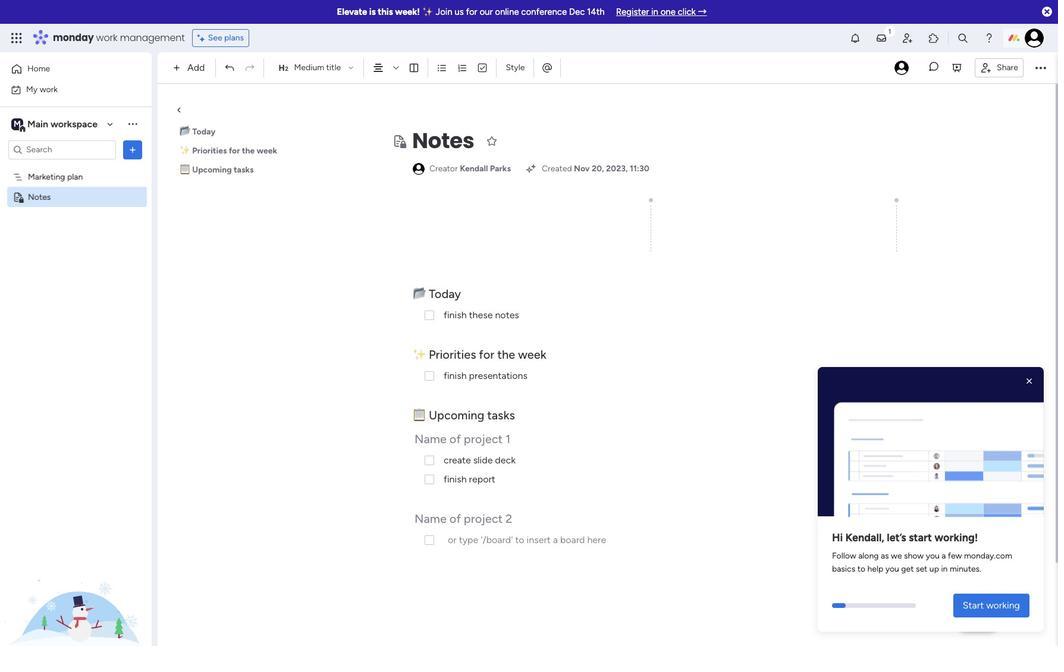 Task type: locate. For each thing, give the bounding box(es) containing it.
layout image
[[409, 62, 420, 73]]

0 horizontal spatial 📂
[[180, 127, 190, 137]]

home
[[27, 64, 50, 74]]

work right the my
[[40, 84, 58, 94]]

these
[[469, 309, 493, 321]]

workspace
[[51, 118, 98, 129]]

lottie animation element
[[818, 367, 1044, 522], [0, 526, 152, 646]]

lottie animation image
[[818, 372, 1044, 522], [0, 526, 152, 646]]

we
[[892, 551, 903, 561]]

0 horizontal spatial you
[[886, 564, 900, 574]]

✨
[[422, 7, 434, 17], [180, 146, 190, 156], [413, 348, 426, 362]]

1 horizontal spatial work
[[96, 31, 118, 45]]

monday work management
[[53, 31, 185, 45]]

11:30
[[630, 164, 650, 174]]

0 vertical spatial work
[[96, 31, 118, 45]]

1 vertical spatial finish
[[444, 370, 467, 381]]

show
[[905, 551, 924, 561]]

finish
[[444, 309, 467, 321], [444, 370, 467, 381], [444, 474, 467, 485]]

you down we
[[886, 564, 900, 574]]

hi kendall, let's start working!
[[833, 532, 979, 545]]

1 vertical spatial tasks
[[488, 408, 515, 423]]

1 horizontal spatial the
[[498, 348, 515, 362]]

1 vertical spatial 📋
[[413, 408, 426, 423]]

my
[[26, 84, 38, 94]]

share
[[998, 62, 1019, 72]]

0 horizontal spatial the
[[242, 146, 255, 156]]

create
[[444, 455, 471, 466]]

inbox image
[[876, 32, 888, 44]]

you left a
[[926, 551, 940, 561]]

to
[[858, 564, 866, 574]]

you
[[926, 551, 940, 561], [886, 564, 900, 574]]

undo ⌘+z image
[[225, 62, 235, 73]]

0 vertical spatial notes
[[412, 126, 475, 156]]

notes
[[495, 309, 519, 321]]

in
[[652, 7, 659, 17], [942, 564, 948, 574]]

0 vertical spatial week
[[257, 146, 277, 156]]

1 vertical spatial lottie animation image
[[0, 526, 152, 646]]

priorities
[[192, 146, 227, 156], [429, 348, 476, 362]]

1 horizontal spatial 📂
[[413, 287, 426, 301]]

1 vertical spatial today
[[429, 287, 461, 301]]

0 vertical spatial 📋
[[180, 165, 190, 175]]

working
[[987, 600, 1021, 611]]

for
[[466, 7, 478, 17], [229, 146, 240, 156], [479, 348, 495, 362]]

1 horizontal spatial lottie animation element
[[818, 367, 1044, 522]]

upcoming
[[192, 165, 232, 175], [429, 408, 485, 423]]

1 horizontal spatial week
[[518, 348, 547, 362]]

along
[[859, 551, 879, 561]]

progress bar
[[833, 603, 847, 608]]

our
[[480, 7, 493, 17]]

slide
[[474, 455, 493, 466]]

1 horizontal spatial you
[[926, 551, 940, 561]]

2 horizontal spatial for
[[479, 348, 495, 362]]

0 horizontal spatial work
[[40, 84, 58, 94]]

0 horizontal spatial ✨ priorities for the week
[[180, 146, 277, 156]]

my work
[[26, 84, 58, 94]]

elevate
[[337, 7, 367, 17]]

bulleted list image
[[437, 62, 448, 73]]

0 horizontal spatial 📂 today
[[180, 127, 216, 137]]

1 horizontal spatial notes
[[412, 126, 475, 156]]

style button
[[501, 58, 531, 78]]

0 vertical spatial the
[[242, 146, 255, 156]]

0 horizontal spatial priorities
[[192, 146, 227, 156]]

1 vertical spatial lottie animation element
[[0, 526, 152, 646]]

start working
[[963, 600, 1021, 611]]

0 vertical spatial lottie animation image
[[818, 372, 1044, 522]]

as
[[881, 551, 890, 561]]

set
[[916, 564, 928, 574]]

today
[[192, 127, 216, 137], [429, 287, 461, 301]]

notes right private board icon
[[28, 192, 51, 202]]

1 vertical spatial the
[[498, 348, 515, 362]]

list box
[[0, 164, 152, 368]]

invite members image
[[902, 32, 914, 44]]

work right monday
[[96, 31, 118, 45]]

finish left presentations
[[444, 370, 467, 381]]

work
[[96, 31, 118, 45], [40, 84, 58, 94]]

0 horizontal spatial upcoming
[[192, 165, 232, 175]]

0 vertical spatial in
[[652, 7, 659, 17]]

workspace options image
[[127, 118, 139, 130]]

1 horizontal spatial 📂 today
[[413, 287, 464, 301]]

private board image
[[12, 191, 24, 203]]

the
[[242, 146, 255, 156], [498, 348, 515, 362]]

1 vertical spatial priorities
[[429, 348, 476, 362]]

hi
[[833, 532, 843, 545]]

register
[[616, 7, 650, 17]]

1 vertical spatial in
[[942, 564, 948, 574]]

0 vertical spatial 📂
[[180, 127, 190, 137]]

monday.com
[[965, 551, 1013, 561]]

1 horizontal spatial tasks
[[488, 408, 515, 423]]

finish down create
[[444, 474, 467, 485]]

notes up creator
[[412, 126, 475, 156]]

0 vertical spatial for
[[466, 7, 478, 17]]

tasks
[[234, 165, 254, 175], [488, 408, 515, 423]]

1 vertical spatial notes
[[28, 192, 51, 202]]

notifications image
[[850, 32, 862, 44]]

Notes field
[[409, 126, 478, 157]]

search everything image
[[958, 32, 969, 44]]

in left "one"
[[652, 7, 659, 17]]

start
[[963, 600, 985, 611]]

0 horizontal spatial 📋 upcoming tasks
[[180, 165, 254, 175]]

1 horizontal spatial 📋
[[413, 408, 426, 423]]

dec
[[569, 7, 585, 17]]

deck
[[495, 455, 516, 466]]

share button
[[975, 58, 1024, 77]]

0 vertical spatial 📋 upcoming tasks
[[180, 165, 254, 175]]

0 horizontal spatial lottie animation image
[[0, 526, 152, 646]]

see plans button
[[192, 29, 249, 47]]

private board image
[[392, 134, 406, 148]]

style
[[506, 62, 525, 73]]

register in one click →
[[616, 7, 707, 17]]

follow
[[833, 551, 857, 561]]

1 vertical spatial ✨ priorities for the week
[[413, 348, 547, 362]]

0 horizontal spatial week
[[257, 146, 277, 156]]

1 vertical spatial upcoming
[[429, 408, 485, 423]]

0 vertical spatial finish
[[444, 309, 467, 321]]

week!
[[395, 7, 420, 17]]

in right up
[[942, 564, 948, 574]]

📂
[[180, 127, 190, 137], [413, 287, 426, 301]]

work inside my work button
[[40, 84, 58, 94]]

finish left these
[[444, 309, 467, 321]]

1 vertical spatial work
[[40, 84, 58, 94]]

1 finish from the top
[[444, 309, 467, 321]]

work for monday
[[96, 31, 118, 45]]

numbered list image
[[457, 62, 468, 73]]

0 horizontal spatial in
[[652, 7, 659, 17]]

✨ priorities for the week
[[180, 146, 277, 156], [413, 348, 547, 362]]

0 horizontal spatial notes
[[28, 192, 51, 202]]

0 horizontal spatial today
[[192, 127, 216, 137]]

notes
[[412, 126, 475, 156], [28, 192, 51, 202]]

0 horizontal spatial tasks
[[234, 165, 254, 175]]

0 vertical spatial upcoming
[[192, 165, 232, 175]]

2 finish from the top
[[444, 370, 467, 381]]

20,
[[592, 164, 604, 174]]

📋
[[180, 165, 190, 175], [413, 408, 426, 423]]

option
[[0, 166, 152, 168]]

2 vertical spatial finish
[[444, 474, 467, 485]]

start
[[909, 532, 933, 545]]

report
[[469, 474, 496, 485]]

1 horizontal spatial lottie animation image
[[818, 372, 1044, 522]]

finish these notes
[[444, 309, 519, 321]]

0 vertical spatial priorities
[[192, 146, 227, 156]]

see plans
[[208, 33, 244, 43]]

few
[[949, 551, 963, 561]]

marketing plan
[[28, 172, 83, 182]]

1 horizontal spatial priorities
[[429, 348, 476, 362]]

week
[[257, 146, 277, 156], [518, 348, 547, 362]]

main workspace
[[27, 118, 98, 129]]

1 horizontal spatial in
[[942, 564, 948, 574]]

0 vertical spatial today
[[192, 127, 216, 137]]

1 horizontal spatial 📋 upcoming tasks
[[413, 408, 515, 423]]

mention image
[[542, 62, 554, 74]]

1 vertical spatial ✨
[[180, 146, 190, 156]]

1 horizontal spatial for
[[466, 7, 478, 17]]

3 finish from the top
[[444, 474, 467, 485]]

1 horizontal spatial today
[[429, 287, 461, 301]]

checklist image
[[478, 62, 488, 73]]

1 vertical spatial for
[[229, 146, 240, 156]]



Task type: vqa. For each thing, say whether or not it's contained in the screenshot.
the in Google Calendar, and sync future changes from this board
no



Task type: describe. For each thing, give the bounding box(es) containing it.
home button
[[7, 60, 128, 79]]

workspace image
[[11, 118, 23, 131]]

created
[[542, 164, 572, 174]]

→
[[698, 7, 707, 17]]

workspace selection element
[[11, 117, 99, 132]]

select product image
[[11, 32, 23, 44]]

online
[[495, 7, 519, 17]]

add button
[[168, 58, 212, 77]]

1 vertical spatial you
[[886, 564, 900, 574]]

create slide deck
[[444, 455, 516, 466]]

finish report
[[444, 474, 496, 485]]

14th
[[587, 7, 605, 17]]

elevate is this week! ✨ join us for our online conference dec 14th
[[337, 7, 605, 17]]

created nov 20, 2023, 11:30
[[542, 164, 650, 174]]

monday
[[53, 31, 94, 45]]

2 vertical spatial for
[[479, 348, 495, 362]]

one
[[661, 7, 676, 17]]

0 vertical spatial ✨
[[422, 7, 434, 17]]

basics
[[833, 564, 856, 574]]

follow along as we show you a few monday.com basics to help you get set up in minutes.
[[833, 551, 1013, 574]]

1 vertical spatial week
[[518, 348, 547, 362]]

notes inside list box
[[28, 192, 51, 202]]

v2 ellipsis image
[[1036, 60, 1047, 76]]

finish for finish report
[[444, 474, 467, 485]]

Search in workspace field
[[25, 143, 99, 157]]

my work button
[[7, 80, 128, 99]]

0 horizontal spatial 📋
[[180, 165, 190, 175]]

add
[[187, 62, 205, 73]]

2023,
[[606, 164, 628, 174]]

help
[[868, 564, 884, 574]]

plans
[[224, 33, 244, 43]]

this
[[378, 7, 393, 17]]

2 vertical spatial ✨
[[413, 348, 426, 362]]

help
[[968, 616, 989, 628]]

title
[[326, 62, 341, 73]]

see
[[208, 33, 222, 43]]

click
[[678, 7, 696, 17]]

in inside 'follow along as we show you a few monday.com basics to help you get set up in minutes.'
[[942, 564, 948, 574]]

start working button
[[954, 594, 1030, 618]]

1 horizontal spatial upcoming
[[429, 408, 485, 423]]

list box containing marketing plan
[[0, 164, 152, 368]]

kendall,
[[846, 532, 885, 545]]

board activity image
[[895, 61, 909, 75]]

parks
[[490, 164, 511, 174]]

up
[[930, 564, 940, 574]]

0 vertical spatial ✨ priorities for the week
[[180, 146, 277, 156]]

0 vertical spatial 📂 today
[[180, 127, 216, 137]]

creator
[[430, 164, 458, 174]]

join
[[436, 7, 453, 17]]

conference
[[522, 7, 567, 17]]

a
[[942, 551, 947, 561]]

main
[[27, 118, 48, 129]]

register in one click → link
[[616, 7, 707, 17]]

kendall parks image
[[1025, 29, 1044, 48]]

help image
[[984, 32, 996, 44]]

medium
[[294, 62, 324, 73]]

0 vertical spatial lottie animation element
[[818, 367, 1044, 522]]

let's
[[887, 532, 907, 545]]

notes inside field
[[412, 126, 475, 156]]

marketing
[[28, 172, 65, 182]]

working!
[[935, 532, 979, 545]]

1 image
[[885, 24, 896, 38]]

apps image
[[928, 32, 940, 44]]

get
[[902, 564, 914, 574]]

kendall
[[460, 164, 488, 174]]

1 horizontal spatial ✨ priorities for the week
[[413, 348, 547, 362]]

help button
[[958, 612, 999, 632]]

1 vertical spatial 📂 today
[[413, 287, 464, 301]]

minutes.
[[950, 564, 982, 574]]

options image
[[127, 144, 139, 156]]

management
[[120, 31, 185, 45]]

work for my
[[40, 84, 58, 94]]

is
[[369, 7, 376, 17]]

finish for finish presentations
[[444, 370, 467, 381]]

lottie animation image for the left lottie animation element
[[0, 526, 152, 646]]

close image
[[1024, 376, 1036, 387]]

add to favorites image
[[486, 135, 498, 147]]

m
[[14, 119, 21, 129]]

1 vertical spatial 📋 upcoming tasks
[[413, 408, 515, 423]]

0 vertical spatial you
[[926, 551, 940, 561]]

lottie animation image for the top lottie animation element
[[818, 372, 1044, 522]]

0 horizontal spatial for
[[229, 146, 240, 156]]

nov
[[574, 164, 590, 174]]

finish presentations
[[444, 370, 528, 381]]

1 vertical spatial 📂
[[413, 287, 426, 301]]

plan
[[67, 172, 83, 182]]

presentations
[[469, 370, 528, 381]]

creator kendall parks
[[430, 164, 511, 174]]

us
[[455, 7, 464, 17]]

0 horizontal spatial lottie animation element
[[0, 526, 152, 646]]

medium title
[[294, 62, 341, 73]]

finish for finish these notes
[[444, 309, 467, 321]]

0 vertical spatial tasks
[[234, 165, 254, 175]]



